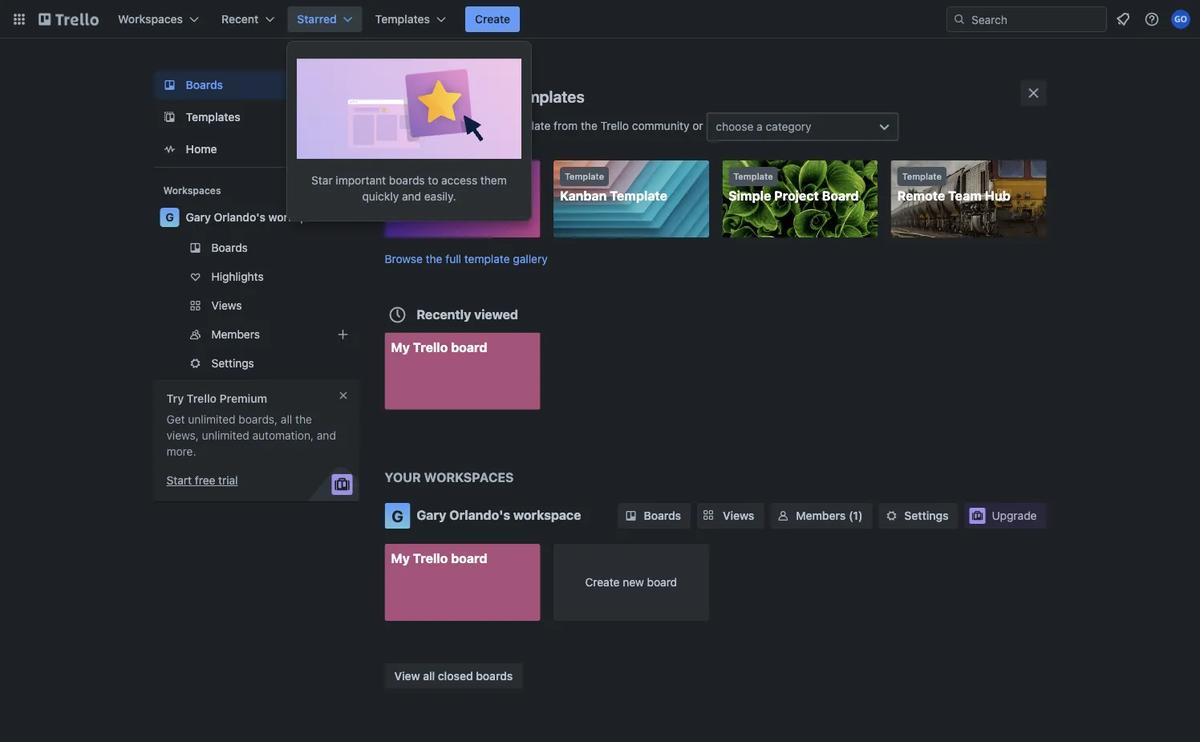 Task type: locate. For each thing, give the bounding box(es) containing it.
1 vertical spatial settings link
[[879, 503, 959, 529]]

0 vertical spatial my trello board link
[[385, 333, 541, 410]]

1 horizontal spatial templates
[[375, 12, 430, 26]]

1 horizontal spatial members
[[797, 509, 846, 523]]

1 horizontal spatial settings
[[905, 509, 949, 523]]

views,
[[167, 429, 199, 442]]

1 horizontal spatial all
[[423, 670, 435, 683]]

settings link right (1)
[[879, 503, 959, 529]]

full
[[446, 252, 462, 265]]

to
[[428, 174, 439, 187]]

0 horizontal spatial gary orlando's workspace
[[186, 211, 326, 224]]

0 vertical spatial all
[[281, 413, 292, 426]]

members
[[212, 328, 260, 341], [797, 509, 846, 523]]

trial
[[219, 474, 238, 487]]

2 sm image from the left
[[776, 508, 792, 524]]

and left easily.
[[402, 190, 421, 203]]

0 vertical spatial my trello board
[[391, 340, 488, 355]]

all inside try trello premium get unlimited boards, all the views, unlimited automation, and more.
[[281, 413, 292, 426]]

1 vertical spatial views link
[[698, 503, 765, 529]]

0 horizontal spatial and
[[317, 429, 336, 442]]

1 vertical spatial the
[[426, 252, 443, 265]]

0 horizontal spatial get
[[167, 413, 185, 426]]

get up "views,"
[[167, 413, 185, 426]]

0 horizontal spatial the
[[295, 413, 312, 426]]

0 horizontal spatial boards
[[389, 174, 425, 187]]

1 horizontal spatial the
[[426, 252, 443, 265]]

2 horizontal spatial the
[[581, 119, 598, 132]]

workspaces inside popup button
[[118, 12, 183, 26]]

1 horizontal spatial views link
[[698, 503, 765, 529]]

1 horizontal spatial sm image
[[776, 508, 792, 524]]

1 vertical spatial boards link
[[154, 235, 359, 261]]

template up simple
[[734, 171, 774, 182]]

2 vertical spatial the
[[295, 413, 312, 426]]

settings right sm icon at right
[[905, 509, 949, 523]]

members down highlights on the left of the page
[[212, 328, 260, 341]]

1 vertical spatial all
[[423, 670, 435, 683]]

0 vertical spatial orlando's
[[214, 211, 266, 224]]

boards
[[389, 174, 425, 187], [476, 670, 513, 683]]

g down your
[[392, 507, 404, 525]]

1 my from the top
[[391, 340, 410, 355]]

g
[[166, 211, 174, 224], [392, 507, 404, 525]]

simple
[[729, 188, 772, 204]]

a right with
[[496, 119, 502, 132]]

0 vertical spatial settings link
[[154, 351, 359, 377]]

choose
[[716, 120, 754, 133]]

1 vertical spatial settings
[[905, 509, 949, 523]]

settings for settings link to the left
[[212, 357, 254, 370]]

starred button
[[288, 6, 363, 32]]

hub
[[986, 188, 1011, 204]]

template
[[505, 119, 551, 132], [465, 252, 510, 265]]

create
[[475, 12, 511, 26], [586, 576, 620, 589]]

1 horizontal spatial and
[[402, 190, 421, 203]]

template right full
[[465, 252, 510, 265]]

the left full
[[426, 252, 443, 265]]

1 vertical spatial my trello board link
[[385, 544, 541, 621]]

settings up the premium
[[212, 357, 254, 370]]

0 horizontal spatial workspace
[[269, 211, 326, 224]]

1 horizontal spatial project
[[775, 188, 819, 204]]

0 horizontal spatial all
[[281, 413, 292, 426]]

template inside template remote team hub
[[903, 171, 942, 182]]

workspaces down home
[[163, 185, 221, 196]]

0 horizontal spatial sm image
[[623, 508, 639, 524]]

template kanban template
[[560, 171, 668, 204]]

0 vertical spatial gary
[[186, 211, 211, 224]]

1 vertical spatial my
[[391, 551, 410, 566]]

0 vertical spatial templates
[[375, 12, 430, 26]]

0 vertical spatial boards
[[389, 174, 425, 187]]

0 vertical spatial template
[[505, 119, 551, 132]]

sm image
[[623, 508, 639, 524], [776, 508, 792, 524]]

0 horizontal spatial create
[[475, 12, 511, 26]]

views link
[[154, 293, 359, 319], [698, 503, 765, 529]]

project
[[391, 188, 436, 204], [775, 188, 819, 204]]

faster
[[439, 119, 469, 132]]

1 horizontal spatial views
[[723, 509, 755, 523]]

gary down home
[[186, 211, 211, 224]]

1 my trello board from the top
[[391, 340, 488, 355]]

0 vertical spatial settings
[[212, 357, 254, 370]]

kanban
[[560, 188, 607, 204]]

template up easily.
[[396, 171, 436, 182]]

create up most popular templates
[[475, 12, 511, 26]]

project down 'to'
[[391, 188, 436, 204]]

orlando's up highlights on the left of the page
[[214, 211, 266, 224]]

1 horizontal spatial g
[[392, 507, 404, 525]]

template simple project board
[[729, 171, 860, 204]]

gary orlando's workspace down workspaces
[[417, 508, 582, 523]]

0 horizontal spatial settings link
[[154, 351, 359, 377]]

1 horizontal spatial gary
[[417, 508, 447, 523]]

sm image
[[884, 508, 900, 524]]

unlimited up "views,"
[[188, 413, 236, 426]]

1 horizontal spatial workspace
[[514, 508, 582, 523]]

create for create new board
[[586, 576, 620, 589]]

templates link
[[154, 103, 359, 132]]

template inside template simple project board
[[734, 171, 774, 182]]

and right automation,
[[317, 429, 336, 442]]

new
[[623, 576, 644, 589]]

gary
[[186, 211, 211, 224], [417, 508, 447, 523]]

template down templates
[[505, 119, 551, 132]]

board image
[[160, 75, 179, 95]]

the inside try trello premium get unlimited boards, all the views, unlimited automation, and more.
[[295, 413, 312, 426]]

boards link up "highlights" 'link' on the left of the page
[[154, 235, 359, 261]]

boards right the board icon at the left of page
[[186, 78, 223, 92]]

2 my trello board from the top
[[391, 551, 488, 566]]

template project management
[[391, 171, 520, 204]]

1 vertical spatial get
[[167, 413, 185, 426]]

all up automation,
[[281, 413, 292, 426]]

templates up home
[[186, 110, 241, 124]]

template inside template project management
[[396, 171, 436, 182]]

all
[[281, 413, 292, 426], [423, 670, 435, 683]]

closed
[[438, 670, 473, 683]]

boards up highlights on the left of the page
[[212, 241, 248, 254]]

choose a category
[[716, 120, 812, 133]]

0 horizontal spatial views link
[[154, 293, 359, 319]]

back to home image
[[39, 6, 99, 32]]

boards up new
[[644, 509, 682, 523]]

workspaces
[[118, 12, 183, 26], [163, 185, 221, 196]]

0 horizontal spatial orlando's
[[214, 211, 266, 224]]

0 vertical spatial workspaces
[[118, 12, 183, 26]]

template board image
[[160, 108, 179, 127]]

0 horizontal spatial settings
[[212, 357, 254, 370]]

create left new
[[586, 576, 620, 589]]

0 horizontal spatial g
[[166, 211, 174, 224]]

0 vertical spatial workspace
[[269, 211, 326, 224]]

gary orlando's workspace up "highlights" 'link' on the left of the page
[[186, 211, 326, 224]]

and inside try trello premium get unlimited boards, all the views, unlimited automation, and more.
[[317, 429, 336, 442]]

2 vertical spatial boards link
[[619, 503, 691, 529]]

boards left 'to'
[[389, 174, 425, 187]]

get left the going
[[385, 119, 403, 132]]

template up 'kanban'
[[565, 171, 605, 182]]

0 vertical spatial and
[[402, 190, 421, 203]]

template
[[396, 171, 436, 182], [565, 171, 605, 182], [734, 171, 774, 182], [903, 171, 942, 182], [610, 188, 668, 204]]

boards inside star important boards to access them quickly and easily.
[[389, 174, 425, 187]]

1 vertical spatial members
[[797, 509, 846, 523]]

project left board
[[775, 188, 819, 204]]

my trello board for 2nd "my trello board" link from the bottom
[[391, 340, 488, 355]]

gary orlando's workspace
[[186, 211, 326, 224], [417, 508, 582, 523]]

2 project from the left
[[775, 188, 819, 204]]

template up remote
[[903, 171, 942, 182]]

easily.
[[425, 190, 456, 203]]

my trello board
[[391, 340, 488, 355], [391, 551, 488, 566]]

1 horizontal spatial gary orlando's workspace
[[417, 508, 582, 523]]

gary down the your workspaces
[[417, 508, 447, 523]]

0 vertical spatial the
[[581, 119, 598, 132]]

views
[[212, 299, 242, 312], [723, 509, 755, 523]]

settings link down members "link"
[[154, 351, 359, 377]]

boards for highlights
[[212, 241, 248, 254]]

1 vertical spatial orlando's
[[450, 508, 511, 523]]

1 vertical spatial my trello board
[[391, 551, 488, 566]]

a right choose
[[757, 120, 763, 133]]

all right 'view'
[[423, 670, 435, 683]]

1 horizontal spatial orlando's
[[450, 508, 511, 523]]

your workspaces
[[385, 470, 514, 485]]

Search field
[[967, 7, 1107, 31]]

1 vertical spatial templates
[[186, 110, 241, 124]]

1 vertical spatial gary
[[417, 508, 447, 523]]

1 vertical spatial boards
[[212, 241, 248, 254]]

access
[[442, 174, 478, 187]]

trello
[[601, 119, 629, 132], [413, 340, 448, 355], [187, 392, 217, 405], [413, 551, 448, 566]]

templates right starred "popup button"
[[375, 12, 430, 26]]

0 vertical spatial get
[[385, 119, 403, 132]]

highlights link
[[154, 264, 359, 290]]

0 horizontal spatial gary
[[186, 211, 211, 224]]

community
[[632, 119, 690, 132]]

forward image
[[356, 325, 375, 344]]

recent button
[[212, 6, 284, 32]]

templates button
[[366, 6, 456, 32]]

settings for the right settings link
[[905, 509, 949, 523]]

members inside "link"
[[212, 328, 260, 341]]

get inside try trello premium get unlimited boards, all the views, unlimited automation, and more.
[[167, 413, 185, 426]]

premium
[[220, 392, 267, 405]]

workspaces
[[424, 470, 514, 485]]

remote
[[898, 188, 946, 204]]

view all closed boards button
[[385, 664, 523, 689]]

g down home icon
[[166, 211, 174, 224]]

1 horizontal spatial boards
[[476, 670, 513, 683]]

unlimited down boards,
[[202, 429, 249, 442]]

1 vertical spatial g
[[392, 507, 404, 525]]

0 vertical spatial views
[[212, 299, 242, 312]]

board
[[823, 188, 860, 204]]

1 vertical spatial and
[[317, 429, 336, 442]]

settings
[[212, 357, 254, 370], [905, 509, 949, 523]]

boards link
[[154, 71, 359, 100], [154, 235, 359, 261], [619, 503, 691, 529]]

1 horizontal spatial create
[[586, 576, 620, 589]]

most
[[411, 87, 448, 106]]

1 vertical spatial unlimited
[[202, 429, 249, 442]]

view
[[395, 670, 420, 683]]

1 horizontal spatial settings link
[[879, 503, 959, 529]]

boards link for views
[[619, 503, 691, 529]]

trello inside try trello premium get unlimited boards, all the views, unlimited automation, and more.
[[187, 392, 217, 405]]

0 vertical spatial members
[[212, 328, 260, 341]]

boards link up templates link
[[154, 71, 359, 100]]

template for simple
[[734, 171, 774, 182]]

settings link
[[154, 351, 359, 377], [879, 503, 959, 529]]

my
[[391, 340, 410, 355], [391, 551, 410, 566]]

0 horizontal spatial members
[[212, 328, 260, 341]]

1 vertical spatial workspace
[[514, 508, 582, 523]]

recent
[[222, 12, 259, 26]]

boards right 'closed'
[[476, 670, 513, 683]]

0 horizontal spatial templates
[[186, 110, 241, 124]]

the up automation,
[[295, 413, 312, 426]]

a
[[496, 119, 502, 132], [757, 120, 763, 133]]

unlimited
[[188, 413, 236, 426], [202, 429, 249, 442]]

sm image up create new board
[[623, 508, 639, 524]]

create for create
[[475, 12, 511, 26]]

start free trial
[[167, 474, 238, 487]]

members link
[[154, 322, 375, 348]]

get going faster with a template from the trello community or
[[385, 119, 707, 132]]

add image
[[334, 325, 353, 344]]

search image
[[954, 13, 967, 26]]

my trello board link
[[385, 333, 541, 410], [385, 544, 541, 621]]

template remote team hub
[[898, 171, 1011, 204]]

and
[[402, 190, 421, 203], [317, 429, 336, 442]]

orlando's down workspaces
[[450, 508, 511, 523]]

start free trial button
[[167, 473, 238, 489]]

sm image left the members (1)
[[776, 508, 792, 524]]

create inside create button
[[475, 12, 511, 26]]

members left (1)
[[797, 509, 846, 523]]

0 horizontal spatial views
[[212, 299, 242, 312]]

primary element
[[0, 0, 1201, 39]]

star important boards to access them quickly and easily.
[[312, 174, 507, 203]]

create button
[[466, 6, 520, 32]]

1 vertical spatial board
[[451, 551, 488, 566]]

(1)
[[849, 509, 863, 523]]

boards
[[186, 78, 223, 92], [212, 241, 248, 254], [644, 509, 682, 523]]

0 horizontal spatial project
[[391, 188, 436, 204]]

1 project from the left
[[391, 188, 436, 204]]

2 vertical spatial boards
[[644, 509, 682, 523]]

0 vertical spatial my
[[391, 340, 410, 355]]

1 vertical spatial boards
[[476, 670, 513, 683]]

1 vertical spatial workspaces
[[163, 185, 221, 196]]

1 vertical spatial views
[[723, 509, 755, 523]]

workspace
[[269, 211, 326, 224], [514, 508, 582, 523]]

template for kanban
[[565, 171, 605, 182]]

workspaces up the board icon at the left of page
[[118, 12, 183, 26]]

2 vertical spatial board
[[648, 576, 678, 589]]

0 notifications image
[[1114, 10, 1134, 29]]

0 vertical spatial unlimited
[[188, 413, 236, 426]]

0 vertical spatial create
[[475, 12, 511, 26]]

boards link up new
[[619, 503, 691, 529]]

open information menu image
[[1145, 11, 1161, 27]]

the
[[581, 119, 598, 132], [426, 252, 443, 265], [295, 413, 312, 426]]

1 vertical spatial create
[[586, 576, 620, 589]]

the right from
[[581, 119, 598, 132]]



Task type: describe. For each thing, give the bounding box(es) containing it.
viewed
[[475, 307, 519, 322]]

the for try trello premium get unlimited boards, all the views, unlimited automation, and more.
[[295, 413, 312, 426]]

1 horizontal spatial a
[[757, 120, 763, 133]]

2 my trello board link from the top
[[385, 544, 541, 621]]

1 my trello board link from the top
[[385, 333, 541, 410]]

browse the full template gallery link
[[385, 252, 548, 265]]

members for members
[[212, 328, 260, 341]]

free
[[195, 474, 215, 487]]

them
[[481, 174, 507, 187]]

0 vertical spatial g
[[166, 211, 174, 224]]

1 sm image from the left
[[623, 508, 639, 524]]

views for the topmost views 'link'
[[212, 299, 242, 312]]

0 vertical spatial board
[[451, 340, 488, 355]]

1 vertical spatial template
[[465, 252, 510, 265]]

starred
[[297, 12, 337, 26]]

0 vertical spatial boards link
[[154, 71, 359, 100]]

boards,
[[239, 413, 278, 426]]

gary orlando (garyorlando) image
[[1172, 10, 1191, 29]]

all inside "button"
[[423, 670, 435, 683]]

home image
[[160, 140, 179, 159]]

1 vertical spatial gary orlando's workspace
[[417, 508, 582, 523]]

browse
[[385, 252, 423, 265]]

views for bottommost views 'link'
[[723, 509, 755, 523]]

upgrade button
[[965, 503, 1047, 529]]

your
[[385, 470, 421, 485]]

highlights
[[212, 270, 264, 283]]

boards inside "button"
[[476, 670, 513, 683]]

template right 'kanban'
[[610, 188, 668, 204]]

try
[[167, 392, 184, 405]]

browse the full template gallery
[[385, 252, 548, 265]]

template for project
[[396, 171, 436, 182]]

try trello premium get unlimited boards, all the views, unlimited automation, and more.
[[167, 392, 336, 458]]

team
[[949, 188, 982, 204]]

templates
[[511, 87, 585, 106]]

template for remote
[[903, 171, 942, 182]]

upgrade
[[993, 509, 1038, 523]]

home link
[[154, 135, 359, 164]]

or
[[693, 119, 704, 132]]

automation,
[[253, 429, 314, 442]]

gallery
[[513, 252, 548, 265]]

0 horizontal spatial a
[[496, 119, 502, 132]]

and inside star important boards to access them quickly and easily.
[[402, 190, 421, 203]]

most popular templates
[[411, 87, 585, 106]]

from
[[554, 119, 578, 132]]

starred board image
[[297, 51, 522, 159]]

the for get going faster with a template from the trello community or
[[581, 119, 598, 132]]

2 my from the top
[[391, 551, 410, 566]]

recently viewed
[[417, 307, 519, 322]]

star
[[312, 174, 333, 187]]

home
[[186, 142, 217, 156]]

category
[[766, 120, 812, 133]]

members for members (1)
[[797, 509, 846, 523]]

popular
[[451, 87, 508, 106]]

start
[[167, 474, 192, 487]]

0 vertical spatial boards
[[186, 78, 223, 92]]

boards link for highlights
[[154, 235, 359, 261]]

management
[[439, 188, 520, 204]]

going
[[407, 119, 436, 132]]

more.
[[167, 445, 196, 458]]

0 vertical spatial views link
[[154, 293, 359, 319]]

quickly
[[362, 190, 399, 203]]

with
[[472, 119, 493, 132]]

view all closed boards
[[395, 670, 513, 683]]

members (1)
[[797, 509, 863, 523]]

recently
[[417, 307, 472, 322]]

create a workspace image
[[334, 181, 353, 200]]

templates inside popup button
[[375, 12, 430, 26]]

workspaces button
[[108, 6, 209, 32]]

1 horizontal spatial get
[[385, 119, 403, 132]]

boards for views
[[644, 509, 682, 523]]

important
[[336, 174, 386, 187]]

project inside template project management
[[391, 188, 436, 204]]

project inside template simple project board
[[775, 188, 819, 204]]

create new board
[[586, 576, 678, 589]]

my trello board for first "my trello board" link from the bottom of the page
[[391, 551, 488, 566]]

0 vertical spatial gary orlando's workspace
[[186, 211, 326, 224]]



Task type: vqa. For each thing, say whether or not it's contained in the screenshot.
Gary Orlando's workspace
yes



